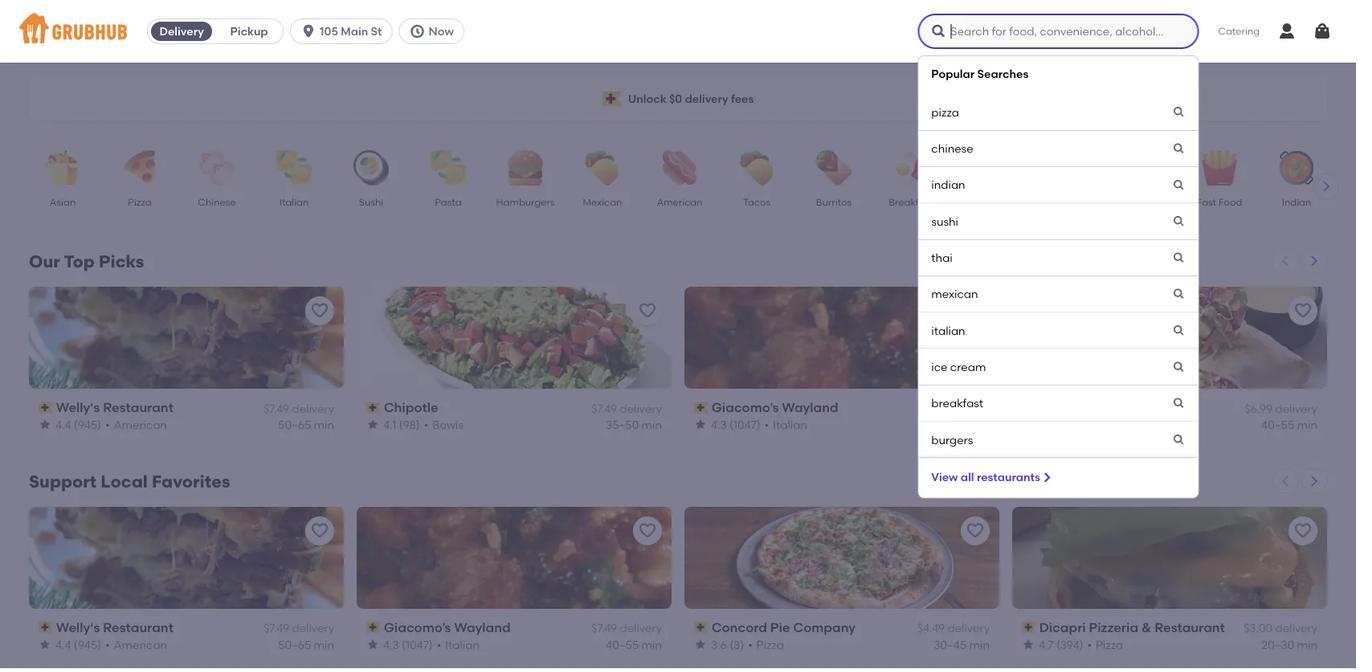 Task type: vqa. For each thing, say whether or not it's contained in the screenshot.
$0
yes



Task type: locate. For each thing, give the bounding box(es) containing it.
$6.99
[[1245, 402, 1273, 415]]

1 horizontal spatial 4.3
[[711, 418, 727, 432]]

2 • pizza from the left
[[1087, 638, 1123, 652]]

2 horizontal spatial italian
[[773, 418, 807, 432]]

1 vertical spatial 4.3 (1047)
[[383, 638, 433, 652]]

welly's
[[56, 400, 100, 415], [56, 620, 100, 635]]

1 50–65 min from the top
[[278, 418, 334, 432]]

star icon image
[[39, 418, 51, 431], [366, 418, 379, 431], [694, 418, 707, 431], [1022, 418, 1035, 431], [39, 638, 51, 651], [366, 638, 379, 651], [694, 638, 707, 651], [1022, 638, 1035, 651]]

0 horizontal spatial 40–55
[[606, 638, 639, 652]]

2 welly's from the top
[[56, 620, 100, 635]]

0 vertical spatial welly's restaurant
[[56, 400, 173, 415]]

2 horizontal spatial 40–55
[[1261, 418, 1295, 432]]

local
[[101, 472, 148, 492]]

lunch specials image
[[960, 150, 1016, 186]]

$3.00
[[1244, 622, 1273, 635]]

0 vertical spatial 4.4 (945)
[[55, 418, 101, 432]]

star icon image for save this restaurant image related to dicapri pizzeria & restaurant's subscription pass image
[[1022, 638, 1035, 651]]

2 vertical spatial american
[[114, 638, 167, 652]]

50–65 for support local favorites
[[278, 638, 311, 652]]

chicken
[[1046, 196, 1084, 208]]

indian image
[[1269, 150, 1325, 186]]

ice
[[931, 360, 948, 374]]

popular searches
[[931, 67, 1029, 80]]

• bowls
[[424, 418, 464, 432]]

40–55 min for save this restaurant icon to the right
[[1261, 418, 1318, 432]]

0 horizontal spatial • pizza
[[748, 638, 784, 652]]

0 vertical spatial giacomo's
[[712, 400, 779, 415]]

welly's restaurant
[[56, 400, 173, 415], [56, 620, 173, 635]]

favorites
[[152, 472, 230, 492]]

food
[[1219, 196, 1242, 208]]

lunch specials
[[969, 196, 1008, 222]]

caret left icon image
[[1279, 255, 1292, 268], [1279, 475, 1292, 488]]

grubhub plus flag logo image
[[602, 91, 622, 106]]

pizza for dicapri pizzeria & restaurant
[[1096, 638, 1123, 652]]

1 horizontal spatial pizza
[[757, 638, 784, 652]]

0 vertical spatial welly's
[[56, 400, 100, 415]]

breakfast
[[889, 196, 933, 208]]

0 vertical spatial 4.3 (1047)
[[711, 418, 761, 432]]

ice cream
[[931, 360, 986, 374]]

pizza down pizzeria
[[1096, 638, 1123, 652]]

$7.49 delivery for save this restaurant image for subscription pass image related to chipotle
[[592, 402, 662, 415]]

0 horizontal spatial • italian
[[437, 638, 480, 652]]

4.4 for support local favorites
[[55, 638, 71, 652]]

0 vertical spatial 4.3
[[711, 418, 727, 432]]

svg image for sushi
[[1172, 215, 1185, 228]]

4.1 (98)
[[383, 418, 420, 432]]

restaurants
[[977, 470, 1040, 484]]

svg image
[[1277, 22, 1297, 41], [1313, 22, 1332, 41], [301, 23, 317, 39], [409, 23, 425, 39], [1172, 179, 1185, 191], [1172, 251, 1185, 264], [1172, 288, 1185, 301], [1172, 397, 1185, 410], [1040, 471, 1053, 484]]

save this restaurant image for dicapri pizzeria & restaurant's subscription pass image
[[1294, 521, 1313, 541]]

•
[[105, 418, 110, 432], [424, 418, 428, 432], [765, 418, 769, 432], [1089, 418, 1093, 432], [105, 638, 110, 652], [437, 638, 441, 652], [748, 638, 753, 652], [1087, 638, 1092, 652]]

0 horizontal spatial giacomo's
[[384, 620, 451, 635]]

1 vertical spatial 50–65
[[278, 638, 311, 652]]

0 horizontal spatial save this restaurant image
[[310, 301, 329, 321]]

4.3
[[711, 418, 727, 432], [383, 638, 399, 652]]

0 vertical spatial • american
[[105, 418, 167, 432]]

1 • pizza from the left
[[748, 638, 784, 652]]

restaurant
[[103, 400, 173, 415], [103, 620, 173, 635], [1155, 620, 1225, 635]]

save this restaurant button
[[305, 296, 334, 325], [633, 296, 662, 325], [961, 296, 990, 325], [1289, 296, 1318, 325], [305, 517, 334, 545], [633, 517, 662, 545], [961, 517, 990, 545], [1289, 517, 1318, 545]]

• pizza for pie
[[748, 638, 784, 652]]

0 horizontal spatial subscription pass image
[[366, 402, 381, 413]]

chipotle
[[384, 400, 438, 415]]

0 horizontal spatial 4.3 (1047)
[[383, 638, 433, 652]]

0 vertical spatial italian
[[279, 196, 309, 208]]

• pizza down pizzeria
[[1087, 638, 1123, 652]]

1 vertical spatial 50–65 min
[[278, 638, 334, 652]]

2 welly's restaurant from the top
[[56, 620, 173, 635]]

40–55 min for subscription pass image for giacomo's wayland's save this restaurant image
[[934, 418, 990, 432]]

pizza down pie
[[757, 638, 784, 652]]

4.4
[[55, 418, 71, 432], [1039, 418, 1054, 432], [55, 638, 71, 652]]

2 50–65 from the top
[[278, 638, 311, 652]]

1 50–65 from the top
[[278, 418, 311, 432]]

breakfast image
[[883, 150, 939, 186]]

• italian
[[765, 418, 807, 432], [437, 638, 480, 652]]

0 vertical spatial giacomo's wayland
[[712, 400, 839, 415]]

(1047)
[[730, 418, 761, 432], [402, 638, 433, 652]]

caret left icon image for support local favorites
[[1279, 475, 1292, 488]]

• pizza down pie
[[748, 638, 784, 652]]

view all restaurants
[[931, 470, 1040, 484]]

1 horizontal spatial 40–55
[[934, 418, 967, 432]]

0 vertical spatial 50–65
[[278, 418, 311, 432]]

support
[[29, 472, 97, 492]]

(945) for top
[[74, 418, 101, 432]]

1 vertical spatial (945)
[[74, 638, 101, 652]]

asian image
[[35, 150, 91, 186]]

noodles image
[[1114, 150, 1171, 186]]

subscription pass image
[[366, 402, 381, 413], [694, 402, 708, 413], [1022, 622, 1036, 633]]

1 horizontal spatial subscription pass image
[[694, 402, 708, 413]]

0 vertical spatial wayland
[[782, 400, 839, 415]]

$7.49 for save this restaurant icon corresponding to welly's restaurant
[[264, 402, 289, 415]]

$7.49 delivery for save this restaurant icon corresponding to welly's restaurant
[[264, 402, 334, 415]]

1 caret left icon image from the top
[[1279, 255, 1292, 268]]

0 vertical spatial american
[[657, 196, 703, 208]]

4.4 (945) for support
[[55, 638, 101, 652]]

50–65 min for our top picks
[[278, 418, 334, 432]]

caret left icon image down indian
[[1279, 255, 1292, 268]]

1 horizontal spatial 4.3 (1047)
[[711, 418, 761, 432]]

hamburgers image
[[497, 150, 554, 186]]

1 horizontal spatial save this restaurant image
[[966, 521, 985, 541]]

1 (945) from the top
[[74, 418, 101, 432]]

delivery
[[685, 92, 728, 106], [292, 402, 334, 415], [620, 402, 662, 415], [948, 402, 990, 415], [1275, 402, 1318, 415], [292, 622, 334, 635], [620, 622, 662, 635], [948, 622, 990, 635], [1275, 622, 1318, 635]]

1 horizontal spatial giacomo's wayland
[[712, 400, 839, 415]]

italian image
[[266, 150, 322, 186]]

(945) for local
[[74, 638, 101, 652]]

30–45
[[934, 638, 967, 652]]

2 (945) from the top
[[74, 638, 101, 652]]

50–65 for our top picks
[[278, 418, 311, 432]]

save this restaurant image
[[638, 301, 657, 321], [966, 301, 985, 321], [310, 521, 329, 541], [638, 521, 657, 541], [1294, 521, 1313, 541]]

fast
[[1197, 196, 1217, 208]]

40–55 min
[[934, 418, 990, 432], [1261, 418, 1318, 432], [606, 638, 662, 652]]

1 4.4 (945) from the top
[[55, 418, 101, 432]]

1 welly's restaurant from the top
[[56, 400, 173, 415]]

pasta image
[[420, 150, 476, 186]]

caret right icon image
[[1320, 180, 1333, 193], [1308, 255, 1321, 268], [1308, 475, 1321, 488]]

0 horizontal spatial (1047)
[[402, 638, 433, 652]]

$7.49
[[264, 402, 289, 415], [592, 402, 617, 415], [919, 402, 945, 415], [264, 622, 289, 635], [592, 622, 617, 635]]

20–30 min
[[1262, 638, 1318, 652]]

0 horizontal spatial 40–55 min
[[606, 638, 662, 652]]

list box
[[0, 55, 1356, 669], [918, 55, 1199, 499]]

subscription pass image for chipotle
[[366, 402, 381, 413]]

1 horizontal spatial • italian
[[765, 418, 807, 432]]

0 horizontal spatial giacomo's wayland
[[384, 620, 511, 635]]

welly's restaurant for top
[[56, 400, 173, 415]]

• for save this restaurant icon related to concord pie company
[[748, 638, 753, 652]]

star icon image for save this restaurant icon to the right
[[1022, 418, 1035, 431]]

2 horizontal spatial subscription pass image
[[1022, 622, 1036, 633]]

50–65 min for support local favorites
[[278, 638, 334, 652]]

$4.49
[[917, 622, 945, 635]]

mexican image
[[574, 150, 631, 186]]

1 • american from the top
[[105, 418, 167, 432]]

unlock $0 delivery fees
[[628, 92, 754, 106]]

1 horizontal spatial italian
[[445, 638, 480, 652]]

1 horizontal spatial 40–55 min
[[934, 418, 990, 432]]

0 horizontal spatial wayland
[[454, 620, 511, 635]]

fees
[[731, 92, 754, 106]]

fast food image
[[1191, 150, 1248, 186]]

1 vertical spatial american
[[114, 418, 167, 432]]

2 horizontal spatial 40–55 min
[[1261, 418, 1318, 432]]

svg image inside 105 main st button
[[301, 23, 317, 39]]

star icon image for save this restaurant image for subscription pass image related to chipotle
[[366, 418, 379, 431]]

our top picks
[[29, 251, 144, 272]]

burritos
[[816, 196, 852, 208]]

american
[[657, 196, 703, 208], [114, 418, 167, 432], [114, 638, 167, 652]]

1 vertical spatial giacomo's wayland
[[384, 620, 511, 635]]

1 vertical spatial caret left icon image
[[1279, 475, 1292, 488]]

subscription pass image
[[39, 402, 53, 413], [39, 622, 53, 633], [366, 622, 381, 633], [694, 622, 708, 633]]

lunch
[[974, 196, 1003, 208]]

4.7
[[1039, 638, 1054, 652]]

1 vertical spatial welly's
[[56, 620, 100, 635]]

2 caret left icon image from the top
[[1279, 475, 1292, 488]]

giacomo's wayland
[[712, 400, 839, 415], [384, 620, 511, 635]]

pizza down the pizza image
[[128, 196, 152, 208]]

2 50–65 min from the top
[[278, 638, 334, 652]]

breakfast
[[931, 396, 984, 410]]

chinese
[[198, 196, 236, 208]]

asian
[[50, 196, 76, 208]]

50–65 min
[[278, 418, 334, 432], [278, 638, 334, 652]]

restaurant for picks
[[103, 400, 173, 415]]

1 horizontal spatial (1047)
[[730, 418, 761, 432]]

2 vertical spatial italian
[[445, 638, 480, 652]]

svg image
[[931, 23, 947, 39], [1172, 106, 1185, 119], [1172, 142, 1185, 155], [1172, 215, 1185, 228], [1172, 324, 1185, 337], [1172, 361, 1185, 373], [1172, 433, 1185, 446]]

1 vertical spatial • american
[[105, 638, 167, 652]]

1 vertical spatial welly's restaurant
[[56, 620, 173, 635]]

pizzeria
[[1089, 620, 1139, 635]]

burritos image
[[806, 150, 862, 186]]

2 4.4 (945) from the top
[[55, 638, 101, 652]]

caret right icon image for support local favorites
[[1308, 475, 1321, 488]]

wayland
[[782, 400, 839, 415], [454, 620, 511, 635]]

1 vertical spatial caret right icon image
[[1308, 255, 1321, 268]]

hamburgers
[[496, 196, 555, 208]]

0 horizontal spatial 4.3
[[383, 638, 399, 652]]

(485)
[[1057, 418, 1085, 432]]

unlock
[[628, 92, 667, 106]]

welly's for support
[[56, 620, 100, 635]]

1 vertical spatial 4.3
[[383, 638, 399, 652]]

1 horizontal spatial • pizza
[[1087, 638, 1123, 652]]

0 horizontal spatial pizza
[[128, 196, 152, 208]]

50–65
[[278, 418, 311, 432], [278, 638, 311, 652]]

burgers
[[931, 433, 973, 447]]

svg image inside 'now' button
[[409, 23, 425, 39]]

$7.49 for subscription pass image for giacomo's wayland's save this restaurant image
[[919, 402, 945, 415]]

welly's for our
[[56, 400, 100, 415]]

caret left icon image down "$6.99 delivery"
[[1279, 475, 1292, 488]]

pickup
[[230, 25, 268, 38]]

italian
[[279, 196, 309, 208], [773, 418, 807, 432], [445, 638, 480, 652]]

save this restaurant image
[[310, 301, 329, 321], [1294, 301, 1313, 321], [966, 521, 985, 541]]

&
[[1142, 620, 1152, 635]]

(945)
[[74, 418, 101, 432], [74, 638, 101, 652]]

• for save this restaurant image related to dicapri pizzeria & restaurant's subscription pass image
[[1087, 638, 1092, 652]]

0 vertical spatial (945)
[[74, 418, 101, 432]]

$7.49 delivery
[[264, 402, 334, 415], [592, 402, 662, 415], [919, 402, 990, 415], [264, 622, 334, 635], [592, 622, 662, 635]]

italian
[[931, 324, 965, 337]]

svg image for chinese
[[1172, 142, 1185, 155]]

• for save this restaurant icon corresponding to welly's restaurant
[[105, 418, 110, 432]]

pizza for concord pie company
[[757, 638, 784, 652]]

• american for favorites
[[105, 638, 167, 652]]

min
[[314, 418, 334, 432], [642, 418, 662, 432], [969, 418, 990, 432], [1297, 418, 1318, 432], [314, 638, 334, 652], [642, 638, 662, 652], [969, 638, 990, 652], [1297, 638, 1318, 652]]

1 vertical spatial • italian
[[437, 638, 480, 652]]

20–30
[[1262, 638, 1295, 652]]

2 • american from the top
[[105, 638, 167, 652]]

2 list box from the left
[[918, 55, 1199, 499]]

pizza
[[128, 196, 152, 208], [757, 638, 784, 652], [1096, 638, 1123, 652]]

chicken image
[[1037, 150, 1093, 186]]

$7.49 for save this restaurant image for subscription pass image related to chipotle
[[592, 402, 617, 415]]

0 vertical spatial 50–65 min
[[278, 418, 334, 432]]

2 vertical spatial caret right icon image
[[1308, 475, 1321, 488]]

restaurant for favorites
[[103, 620, 173, 635]]

subscription pass image for dicapri pizzeria & restaurant
[[1022, 622, 1036, 633]]

1 welly's from the top
[[56, 400, 100, 415]]

1 vertical spatial wayland
[[454, 620, 511, 635]]

pizza image
[[112, 150, 168, 186]]

1 vertical spatial 4.4 (945)
[[55, 638, 101, 652]]

2 horizontal spatial pizza
[[1096, 638, 1123, 652]]

0 vertical spatial caret left icon image
[[1279, 255, 1292, 268]]

35–50
[[606, 418, 639, 432]]

• american
[[105, 418, 167, 432], [105, 638, 167, 652]]

0 horizontal spatial italian
[[279, 196, 309, 208]]



Task type: describe. For each thing, give the bounding box(es) containing it.
$7.49 delivery for subscription pass image for giacomo's wayland's save this restaurant image
[[919, 402, 990, 415]]

$0
[[669, 92, 682, 106]]

main navigation navigation
[[0, 0, 1356, 669]]

noodles
[[1123, 196, 1162, 208]]

svg image for ice cream
[[1172, 361, 1185, 373]]

dicapri
[[1039, 620, 1086, 635]]

1 horizontal spatial wayland
[[782, 400, 839, 415]]

35–50 min
[[606, 418, 662, 432]]

• american for picks
[[105, 418, 167, 432]]

3.6 (3)
[[711, 638, 744, 652]]

sushi
[[359, 196, 383, 208]]

popular
[[931, 67, 975, 80]]

0 vertical spatial caret right icon image
[[1320, 180, 1333, 193]]

save this restaurant image for subscription pass image related to chipotle
[[638, 301, 657, 321]]

105
[[320, 25, 338, 38]]

catering
[[1218, 25, 1260, 37]]

specials
[[969, 210, 1008, 222]]

$6.99 delivery
[[1245, 402, 1318, 415]]

0 vertical spatial (1047)
[[730, 418, 761, 432]]

30–45 min
[[934, 638, 990, 652]]

welly's restaurant for local
[[56, 620, 173, 635]]

now
[[429, 25, 454, 38]]

3.6
[[711, 638, 727, 652]]

0 vertical spatial • italian
[[765, 418, 807, 432]]

105 main st
[[320, 25, 382, 38]]

bowls
[[432, 418, 464, 432]]

4.4 (945) for our
[[55, 418, 101, 432]]

catering button
[[1207, 13, 1271, 50]]

1 horizontal spatial giacomo's
[[712, 400, 779, 415]]

cream
[[950, 360, 986, 374]]

105 main st button
[[290, 18, 399, 44]]

american image
[[652, 150, 708, 186]]

tacos image
[[729, 150, 785, 186]]

star icon image for save this restaurant icon related to concord pie company
[[694, 638, 707, 651]]

fast food
[[1197, 196, 1242, 208]]

• for subscription pass image for giacomo's wayland's save this restaurant image
[[765, 418, 769, 432]]

pie
[[770, 620, 790, 635]]

svg image for italian
[[1172, 324, 1185, 337]]

indian
[[1282, 196, 1311, 208]]

sushi image
[[343, 150, 399, 186]]

$4.49 delivery
[[917, 622, 990, 635]]

dicapri pizzeria & restaurant
[[1039, 620, 1225, 635]]

4.7 (394)
[[1039, 638, 1083, 652]]

concord
[[712, 620, 767, 635]]

all
[[961, 470, 974, 484]]

$3.00 delivery
[[1244, 622, 1318, 635]]

svg image for burgers
[[1172, 433, 1185, 446]]

$6.99 delivery link
[[1022, 399, 1318, 417]]

hamburger
[[1097, 418, 1160, 432]]

delivery button
[[148, 18, 215, 44]]

(394)
[[1056, 638, 1083, 652]]

1 vertical spatial giacomo's
[[384, 620, 451, 635]]

picks
[[99, 251, 144, 272]]

mexican
[[583, 196, 622, 208]]

caret right icon image for our top picks
[[1308, 255, 1321, 268]]

main
[[341, 25, 368, 38]]

4.4 (485)
[[1039, 418, 1085, 432]]

american for picks
[[114, 418, 167, 432]]

4.1
[[383, 418, 396, 432]]

list box inside main navigation 'navigation'
[[918, 55, 1199, 499]]

top
[[64, 251, 95, 272]]

indian
[[931, 178, 965, 192]]

pasta
[[435, 196, 462, 208]]

save this restaurant image for welly's restaurant
[[310, 301, 329, 321]]

1 vertical spatial (1047)
[[402, 638, 433, 652]]

star icon image for save this restaurant icon corresponding to welly's restaurant
[[39, 418, 51, 431]]

Search for food, convenience, alcohol... search field
[[918, 14, 1199, 49]]

view
[[931, 470, 958, 484]]

• for save this restaurant image for subscription pass image related to chipotle
[[424, 418, 428, 432]]

support local favorites
[[29, 472, 230, 492]]

american for favorites
[[114, 638, 167, 652]]

st
[[371, 25, 382, 38]]

thai
[[931, 251, 953, 265]]

• hamburger
[[1089, 418, 1160, 432]]

subscription pass image for giacomo's wayland
[[694, 402, 708, 413]]

save this restaurant image for subscription pass image for giacomo's wayland
[[966, 301, 985, 321]]

(3)
[[730, 638, 744, 652]]

2 horizontal spatial save this restaurant image
[[1294, 301, 1313, 321]]

save this restaurant image for concord pie company
[[966, 521, 985, 541]]

now button
[[399, 18, 471, 44]]

company
[[793, 620, 856, 635]]

searches
[[977, 67, 1029, 80]]

star icon image for subscription pass image for giacomo's wayland's save this restaurant image
[[694, 418, 707, 431]]

1 list box from the left
[[0, 55, 1356, 669]]

caret left icon image for our top picks
[[1279, 255, 1292, 268]]

our
[[29, 251, 60, 272]]

• pizza for pizzeria
[[1087, 638, 1123, 652]]

sushi
[[931, 215, 958, 228]]

chinese image
[[189, 150, 245, 186]]

delivery
[[159, 25, 204, 38]]

svg image for pizza
[[1172, 106, 1185, 119]]

chinese
[[931, 142, 973, 155]]

4.4 for our top picks
[[55, 418, 71, 432]]

• for save this restaurant icon to the right
[[1089, 418, 1093, 432]]

mexican
[[931, 287, 978, 301]]

concord pie company
[[712, 620, 856, 635]]

tacos
[[743, 196, 771, 208]]

pizza
[[931, 105, 959, 119]]

1 vertical spatial italian
[[773, 418, 807, 432]]

(98)
[[399, 418, 420, 432]]

pickup button
[[215, 18, 283, 44]]



